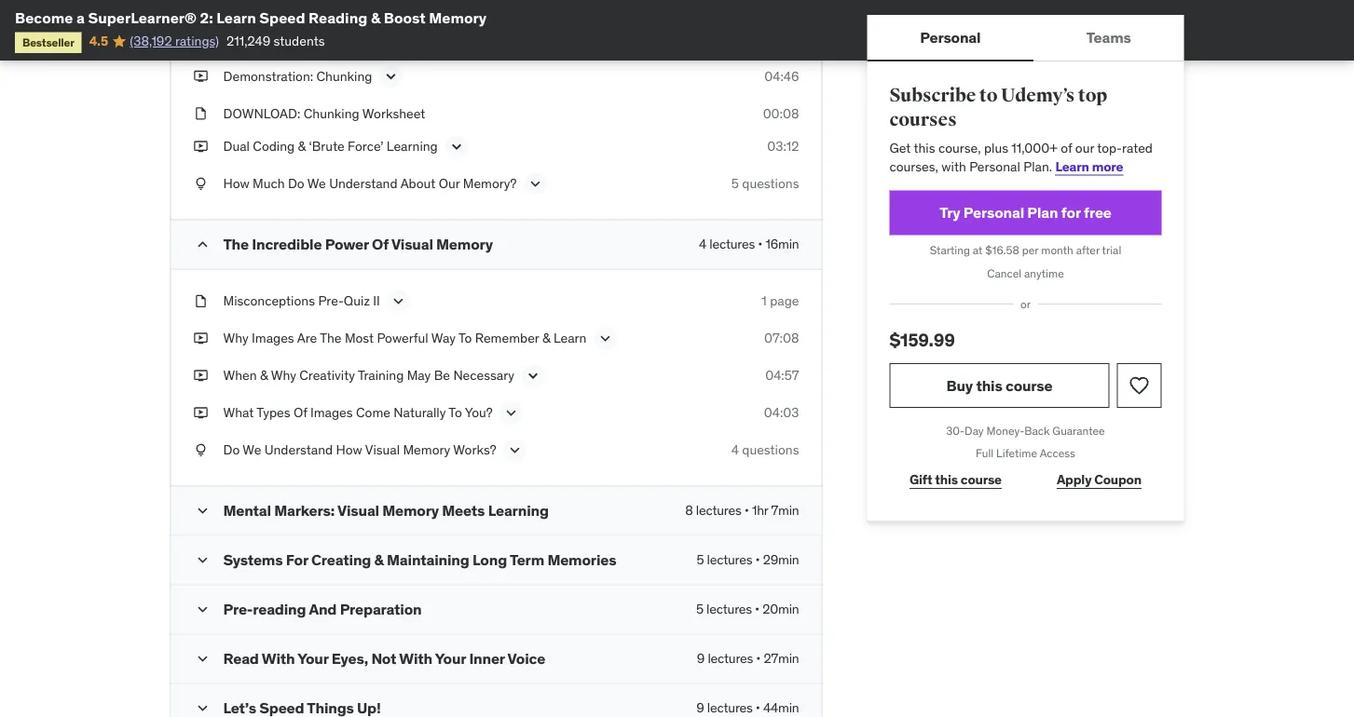 Task type: locate. For each thing, give the bounding box(es) containing it.
why up 'types'
[[271, 367, 296, 384]]

when
[[223, 367, 257, 384]]

how down what types of images come naturally to you?
[[336, 442, 362, 459]]

apply coupon button
[[1037, 462, 1162, 499]]

0 vertical spatial 4
[[699, 236, 707, 253]]

0 vertical spatial why
[[223, 330, 249, 347]]

0 vertical spatial we
[[307, 175, 326, 192]]

understand down 'types'
[[264, 442, 333, 459]]

learn up 211,249
[[217, 8, 256, 27]]

2 vertical spatial this
[[935, 472, 958, 488]]

1 xsmall image from the top
[[193, 104, 208, 123]]

1 vertical spatial learn
[[1056, 158, 1089, 175]]

0 horizontal spatial do
[[223, 442, 240, 459]]

show lecture description image right 'ii'
[[389, 292, 408, 311]]

1 with from the left
[[262, 649, 295, 668]]

xsmall image left what
[[193, 404, 208, 422]]

pre- left 'ii'
[[318, 293, 344, 310]]

2 with from the left
[[399, 649, 433, 668]]

1 vertical spatial course
[[961, 472, 1002, 488]]

small image
[[193, 235, 212, 254], [193, 700, 212, 718]]

1 vertical spatial 4
[[731, 442, 739, 459]]

3 small image from the top
[[193, 601, 212, 620]]

1 small image from the top
[[193, 235, 212, 254]]

lectures down 8 lectures • 1hr 7min
[[707, 552, 753, 569]]

1 vertical spatial understand
[[264, 442, 333, 459]]

xsmall image down 2:
[[193, 30, 208, 48]]

navigating
[[285, 30, 348, 47]]

& right 'remember'
[[542, 330, 550, 347]]

5 lectures • 29min
[[697, 552, 799, 569]]

with right not
[[399, 649, 433, 668]]

way
[[431, 330, 456, 347]]

1 horizontal spatial learn
[[554, 330, 587, 347]]

memory down the naturally
[[403, 442, 450, 459]]

1 vertical spatial questions
[[742, 442, 799, 459]]

• left 20min
[[755, 601, 760, 618]]

2 vertical spatial 5
[[696, 601, 704, 618]]

xsmall image left misconceptions
[[193, 292, 208, 311]]

get
[[890, 140, 911, 156]]

are
[[297, 330, 317, 347]]

images down creativity
[[310, 405, 353, 421]]

course up back
[[1006, 376, 1053, 395]]

show lecture description image
[[447, 138, 466, 156], [389, 292, 408, 311], [524, 367, 542, 386], [502, 404, 521, 423]]

to
[[459, 330, 472, 347], [449, 405, 462, 421]]

full
[[976, 447, 994, 461]]

do
[[288, 175, 304, 192], [223, 442, 240, 459]]

0 vertical spatial this
[[914, 140, 935, 156]]

this for get
[[914, 140, 935, 156]]

personal up $16.58
[[964, 203, 1024, 222]]

6 xsmall image from the top
[[193, 404, 208, 422]]

do down what
[[223, 442, 240, 459]]

• for memory
[[758, 236, 763, 253]]

memory up systems for creating & maintaining long term memories
[[382, 501, 439, 520]]

0 vertical spatial do
[[288, 175, 304, 192]]

mental markers: visual memory meets learning
[[223, 501, 549, 520]]

coupon
[[1094, 472, 1142, 488]]

0 vertical spatial to
[[459, 330, 472, 347]]

1 horizontal spatial with
[[399, 649, 433, 668]]

not
[[371, 649, 396, 668]]

personal button
[[867, 15, 1034, 60]]

1 vertical spatial we
[[243, 442, 261, 459]]

coding
[[253, 138, 295, 155]]

learn right 'remember'
[[554, 330, 587, 347]]

try personal plan for free
[[940, 203, 1112, 222]]

1 9 from the top
[[697, 651, 705, 668]]

4 up 8 lectures • 1hr 7min
[[731, 442, 739, 459]]

lectures left 20min
[[707, 601, 752, 618]]

0 horizontal spatial learn
[[217, 8, 256, 27]]

9 for 9 lectures • 44min
[[697, 700, 704, 717]]

small image
[[193, 502, 212, 521], [193, 551, 212, 570], [193, 601, 212, 620], [193, 650, 212, 669]]

to left you? in the left bottom of the page
[[449, 405, 462, 421]]

xsmall image down ratings)
[[193, 67, 208, 85]]

small image left read
[[193, 650, 212, 669]]

limitations
[[465, 30, 530, 47]]

we down what
[[243, 442, 261, 459]]

show lecture description image down 'remember'
[[524, 367, 542, 386]]

(38,192 ratings)
[[130, 33, 219, 49]]

1 vertical spatial personal
[[970, 158, 1020, 175]]

1 horizontal spatial do
[[288, 175, 304, 192]]

lectures right 8
[[696, 503, 742, 519]]

0 vertical spatial visual
[[391, 235, 433, 254]]

the down reading
[[351, 30, 373, 47]]

show lecture description image for demonstration: chunking
[[382, 67, 400, 86]]

top
[[1078, 84, 1108, 107]]

questions down 03:12 at the top right
[[742, 175, 799, 192]]

small image left systems
[[193, 551, 212, 570]]

superlearner®
[[88, 8, 197, 27]]

with right read
[[262, 649, 295, 668]]

0 horizontal spatial 4
[[699, 236, 707, 253]]

of right 'power'
[[372, 235, 389, 254]]

1 vertical spatial images
[[310, 405, 353, 421]]

2 questions from the top
[[742, 442, 799, 459]]

xsmall image for when
[[193, 367, 208, 385]]

small image left the reading at the left of page
[[193, 601, 212, 620]]

personal down plus
[[970, 158, 1020, 175]]

1 horizontal spatial we
[[307, 175, 326, 192]]

visual down about
[[391, 235, 433, 254]]

1 vertical spatial learning
[[488, 501, 549, 520]]

xsmall image
[[193, 0, 208, 15], [193, 30, 208, 48], [193, 67, 208, 85], [193, 175, 208, 193], [193, 292, 208, 311], [193, 404, 208, 422]]

learning up about
[[387, 138, 438, 155]]

our
[[439, 175, 460, 192]]

1 horizontal spatial the
[[320, 330, 342, 347]]

1 vertical spatial this
[[976, 376, 1003, 395]]

1 horizontal spatial of
[[372, 235, 389, 254]]

0 vertical spatial 5
[[732, 175, 739, 192]]

visual up creating
[[337, 501, 379, 520]]

courses,
[[890, 158, 939, 175]]

2 xsmall image from the top
[[193, 30, 208, 48]]

how
[[223, 175, 250, 192], [336, 442, 362, 459]]

1 vertical spatial small image
[[193, 700, 212, 718]]

1 vertical spatial 9
[[697, 700, 704, 717]]

creating
[[311, 551, 371, 570]]

this right buy
[[976, 376, 1003, 395]]

20min
[[763, 601, 799, 618]]

00:08
[[763, 105, 799, 122]]

download:
[[223, 105, 300, 122]]

0 vertical spatial chunking
[[316, 68, 372, 84]]

1 vertical spatial why
[[271, 367, 296, 384]]

course down 'full'
[[961, 472, 1002, 488]]

0 horizontal spatial we
[[243, 442, 261, 459]]

may
[[407, 367, 431, 384]]

xsmall image left much
[[193, 175, 208, 193]]

0 vertical spatial images
[[252, 330, 294, 347]]

chunking:
[[223, 30, 282, 47]]

2 vertical spatial learn
[[554, 330, 587, 347]]

show lecture description image right you? in the left bottom of the page
[[502, 404, 521, 423]]

0 vertical spatial personal
[[920, 27, 981, 47]]

0 horizontal spatial how
[[223, 175, 250, 192]]

personal inside get this course, plus 11,000+ of our top-rated courses, with personal plan.
[[970, 158, 1020, 175]]

come
[[356, 405, 391, 421]]

systems for creating & maintaining long term memories
[[223, 551, 617, 570]]

maintaining
[[387, 551, 469, 570]]

courses
[[890, 108, 957, 131]]

• for long
[[756, 552, 760, 569]]

• left 29min
[[756, 552, 760, 569]]

dual coding & 'brute force' learning
[[223, 138, 438, 155]]

0 vertical spatial learn
[[217, 8, 256, 27]]

why up 'when'
[[223, 330, 249, 347]]

2:
[[200, 8, 213, 27]]

become a superlearner® 2: learn speed reading & boost memory
[[15, 8, 487, 27]]

reading
[[309, 8, 368, 27]]

1 vertical spatial chunking
[[304, 105, 360, 122]]

lectures left "44min"
[[707, 700, 753, 717]]

lectures for with
[[708, 651, 753, 668]]

2 small image from the top
[[193, 700, 212, 718]]

you?
[[465, 405, 493, 421]]

students
[[274, 33, 325, 49]]

5 xsmall image from the top
[[193, 292, 208, 311]]

course for gift this course
[[961, 472, 1002, 488]]

04:46
[[765, 68, 799, 84]]

small image left mental
[[193, 502, 212, 521]]

1 vertical spatial pre-
[[223, 600, 253, 619]]

apply coupon
[[1057, 472, 1142, 488]]

& left 'brute
[[298, 138, 306, 155]]

xsmall image up ratings)
[[193, 0, 208, 15]]

personal inside button
[[920, 27, 981, 47]]

0 vertical spatial small image
[[193, 235, 212, 254]]

read with your eyes, not with your inner voice
[[223, 649, 545, 668]]

1 horizontal spatial 4
[[731, 442, 739, 459]]

subscribe
[[890, 84, 976, 107]]

our
[[1076, 140, 1094, 156]]

lectures left 16min
[[710, 236, 755, 253]]

the left incredible at the left top of page
[[223, 235, 249, 254]]

4 xsmall image from the top
[[193, 175, 208, 193]]

this inside get this course, plus 11,000+ of our top-rated courses, with personal plan.
[[914, 140, 935, 156]]

4 left 16min
[[699, 236, 707, 253]]

1 horizontal spatial learning
[[488, 501, 549, 520]]

27min
[[764, 651, 799, 668]]

worksheet
[[362, 105, 425, 122]]

9 for 9 lectures • 27min
[[697, 651, 705, 668]]

how much do we understand about our memory?
[[223, 175, 517, 192]]

0 horizontal spatial course
[[961, 472, 1002, 488]]

your left inner
[[435, 649, 466, 668]]

0 horizontal spatial with
[[262, 649, 295, 668]]

show lecture description image for misconceptions pre-quiz ii
[[389, 292, 408, 311]]

1 questions from the top
[[742, 175, 799, 192]]

misconceptions
[[223, 293, 315, 310]]

9 down 5 lectures • 20min
[[697, 651, 705, 668]]

chunking for download:
[[304, 105, 360, 122]]

this right the gift
[[935, 472, 958, 488]]

visual for how
[[365, 442, 400, 459]]

of right 'types'
[[293, 405, 307, 421]]

try personal plan for free link
[[890, 191, 1162, 235]]

speed
[[259, 8, 305, 27]]

5 down 8 lectures • 1hr 7min
[[697, 552, 704, 569]]

money-
[[987, 424, 1025, 438]]

wishlist image
[[1128, 375, 1151, 397]]

• left 16min
[[758, 236, 763, 253]]

images left "are"
[[252, 330, 294, 347]]

do right much
[[288, 175, 304, 192]]

4 small image from the top
[[193, 650, 212, 669]]

markers:
[[274, 501, 335, 520]]

this
[[914, 140, 935, 156], [976, 376, 1003, 395], [935, 472, 958, 488]]

2 9 from the top
[[697, 700, 704, 717]]

& up chunking: navigating the brain's natural limitations
[[371, 8, 381, 27]]

xsmall image for why
[[193, 330, 208, 348]]

0 horizontal spatial your
[[298, 649, 329, 668]]

• left 27min
[[756, 651, 761, 668]]

30-
[[946, 424, 965, 438]]

visual
[[391, 235, 433, 254], [365, 442, 400, 459], [337, 501, 379, 520]]

we down 'brute
[[307, 175, 326, 192]]

0 horizontal spatial images
[[252, 330, 294, 347]]

show lecture description image
[[382, 67, 400, 86], [526, 175, 545, 194], [596, 330, 615, 348], [506, 441, 524, 460]]

to right way
[[459, 330, 472, 347]]

3 xsmall image from the top
[[193, 330, 208, 348]]

xsmall image for misconceptions
[[193, 292, 208, 311]]

0 horizontal spatial learning
[[387, 138, 438, 155]]

questions down 04:03
[[742, 442, 799, 459]]

pre- up read
[[223, 600, 253, 619]]

show lecture description image up our
[[447, 138, 466, 156]]

• for with
[[756, 651, 761, 668]]

demonstration: chunking
[[223, 68, 372, 84]]

0 vertical spatial questions
[[742, 175, 799, 192]]

1 vertical spatial 5
[[697, 552, 704, 569]]

2 small image from the top
[[193, 551, 212, 570]]

1 horizontal spatial how
[[336, 442, 362, 459]]

5 down 5 lectures • 29min
[[696, 601, 704, 618]]

page
[[770, 293, 799, 310]]

the right "are"
[[320, 330, 342, 347]]

the
[[351, 30, 373, 47], [223, 235, 249, 254], [320, 330, 342, 347]]

9 down 9 lectures • 27min
[[697, 700, 704, 717]]

0 vertical spatial 9
[[697, 651, 705, 668]]

course inside button
[[1006, 376, 1053, 395]]

3 xsmall image from the top
[[193, 67, 208, 85]]

learn down of
[[1056, 158, 1089, 175]]

starting
[[930, 243, 970, 258]]

types
[[257, 405, 290, 421]]

memory
[[429, 8, 487, 27], [436, 235, 493, 254], [403, 442, 450, 459], [382, 501, 439, 520]]

2 horizontal spatial learn
[[1056, 158, 1089, 175]]

learn more
[[1056, 158, 1123, 175]]

with
[[262, 649, 295, 668], [399, 649, 433, 668]]

xsmall image for demonstration:
[[193, 67, 208, 85]]

4 xsmall image from the top
[[193, 367, 208, 385]]

1 vertical spatial how
[[336, 442, 362, 459]]

• left 1hr
[[744, 503, 749, 519]]

1 horizontal spatial your
[[435, 649, 466, 668]]

understand down force'
[[329, 175, 398, 192]]

tab list
[[867, 15, 1184, 62]]

chunking up download: chunking worksheet
[[316, 68, 372, 84]]

1 vertical spatial the
[[223, 235, 249, 254]]

this inside button
[[976, 376, 1003, 395]]

your
[[298, 649, 329, 668], [435, 649, 466, 668]]

1 vertical spatial do
[[223, 442, 240, 459]]

personal up subscribe
[[920, 27, 981, 47]]

xsmall image
[[193, 104, 208, 123], [193, 138, 208, 156], [193, 330, 208, 348], [193, 367, 208, 385], [193, 441, 208, 460]]

5 up 4 lectures • 16min
[[732, 175, 739, 192]]

pre-
[[318, 293, 344, 310], [223, 600, 253, 619]]

11,000+
[[1012, 140, 1058, 156]]

your left "eyes,"
[[298, 649, 329, 668]]

udemy's
[[1001, 84, 1075, 107]]

2 xsmall image from the top
[[193, 138, 208, 156]]

chunking up dual coding & 'brute force' learning
[[304, 105, 360, 122]]

1 horizontal spatial why
[[271, 367, 296, 384]]

visual down come
[[365, 442, 400, 459]]

how left much
[[223, 175, 250, 192]]

learning up term
[[488, 501, 549, 520]]

1 horizontal spatial pre-
[[318, 293, 344, 310]]

lectures left 27min
[[708, 651, 753, 668]]

2 horizontal spatial the
[[351, 30, 373, 47]]

small image for 9 lectures • 44min
[[193, 700, 212, 718]]

0 vertical spatial learning
[[387, 138, 438, 155]]

2 vertical spatial visual
[[337, 501, 379, 520]]

course for buy this course
[[1006, 376, 1053, 395]]

1 horizontal spatial course
[[1006, 376, 1053, 395]]

5 xsmall image from the top
[[193, 441, 208, 460]]

1 vertical spatial visual
[[365, 442, 400, 459]]

0 vertical spatial course
[[1006, 376, 1053, 395]]

•
[[758, 236, 763, 253], [744, 503, 749, 519], [756, 552, 760, 569], [755, 601, 760, 618], [756, 651, 761, 668], [756, 700, 760, 717]]

2 vertical spatial the
[[320, 330, 342, 347]]

4.5
[[89, 33, 108, 49]]

chunking
[[316, 68, 372, 84], [304, 105, 360, 122]]

0 horizontal spatial of
[[293, 405, 307, 421]]

after
[[1076, 243, 1100, 258]]

1 page
[[762, 293, 799, 310]]

this up courses,
[[914, 140, 935, 156]]

16min
[[766, 236, 799, 253]]

1 small image from the top
[[193, 502, 212, 521]]

tab list containing personal
[[867, 15, 1184, 62]]



Task type: vqa. For each thing, say whether or not it's contained in the screenshot.
the speed
yes



Task type: describe. For each thing, give the bounding box(es) containing it.
inner
[[469, 649, 505, 668]]

a
[[76, 8, 85, 27]]

show lecture description image for how much do we understand about our memory?
[[526, 175, 545, 194]]

gift this course
[[910, 472, 1002, 488]]

lectures for memory
[[710, 236, 755, 253]]

learning for dual coding & 'brute force' learning
[[387, 138, 438, 155]]

0 horizontal spatial pre-
[[223, 600, 253, 619]]

free
[[1084, 203, 1112, 222]]

(38,192
[[130, 33, 172, 49]]

lifetime
[[997, 447, 1037, 461]]

starting at $16.58 per month after trial cancel anytime
[[930, 243, 1122, 281]]

5 for systems for creating & maintaining long term memories
[[697, 552, 704, 569]]

8
[[685, 503, 693, 519]]

to
[[979, 84, 998, 107]]

xsmall image for what
[[193, 404, 208, 422]]

read
[[223, 649, 259, 668]]

memory up natural
[[429, 8, 487, 27]]

plan.
[[1024, 158, 1052, 175]]

when & why creativity training may be necessary
[[223, 367, 514, 384]]

anytime
[[1024, 266, 1064, 281]]

do we understand how visual memory works?
[[223, 442, 496, 459]]

1 xsmall image from the top
[[193, 0, 208, 15]]

memory down our
[[436, 235, 493, 254]]

day
[[965, 424, 984, 438]]

the incredible power of visual memory
[[223, 235, 493, 254]]

2 vertical spatial personal
[[964, 203, 1024, 222]]

show lecture description image for when & why creativity training may be necessary
[[524, 367, 542, 386]]

access
[[1040, 447, 1076, 461]]

9 lectures • 27min
[[697, 651, 799, 668]]

plus
[[984, 140, 1009, 156]]

apply
[[1057, 472, 1092, 488]]

4 questions
[[731, 442, 799, 459]]

works?
[[453, 442, 496, 459]]

download: chunking worksheet
[[223, 105, 425, 122]]

visual for of
[[391, 235, 433, 254]]

for
[[1061, 203, 1081, 222]]

this for gift
[[935, 472, 958, 488]]

try
[[940, 203, 960, 222]]

gift
[[910, 472, 933, 488]]

reading
[[253, 600, 306, 619]]

xsmall image for do
[[193, 441, 208, 460]]

1 horizontal spatial images
[[310, 405, 353, 421]]

29min
[[763, 552, 799, 569]]

9 lectures • 44min
[[697, 700, 799, 717]]

xsmall image for dual
[[193, 138, 208, 156]]

learn more link
[[1056, 158, 1123, 175]]

0 vertical spatial pre-
[[318, 293, 344, 310]]

2 your from the left
[[435, 649, 466, 668]]

with
[[942, 158, 966, 175]]

become
[[15, 8, 73, 27]]

systems
[[223, 551, 283, 570]]

4 lectures • 16min
[[699, 236, 799, 253]]

07:08
[[764, 330, 799, 347]]

show lecture description image for dual coding & 'brute force' learning
[[447, 138, 466, 156]]

remember
[[475, 330, 539, 347]]

1
[[762, 293, 767, 310]]

03:12
[[767, 138, 799, 155]]

memory?
[[463, 175, 517, 192]]

guarantee
[[1053, 424, 1105, 438]]

xsmall image for how
[[193, 175, 208, 193]]

& right 'when'
[[260, 367, 268, 384]]

0 vertical spatial how
[[223, 175, 250, 192]]

pre-reading and preparation
[[223, 600, 422, 619]]

0 horizontal spatial the
[[223, 235, 249, 254]]

at
[[973, 243, 983, 258]]

term
[[510, 551, 544, 570]]

long
[[473, 551, 507, 570]]

plan
[[1028, 203, 1058, 222]]

voice
[[508, 649, 545, 668]]

211,249
[[227, 33, 271, 49]]

small image for mental
[[193, 502, 212, 521]]

chunking for demonstration:
[[316, 68, 372, 84]]

5 for pre-reading and preparation
[[696, 601, 704, 618]]

0 horizontal spatial why
[[223, 330, 249, 347]]

30-day money-back guarantee full lifetime access
[[946, 424, 1105, 461]]

04:57
[[765, 367, 799, 384]]

• for learning
[[744, 503, 749, 519]]

incredible
[[252, 235, 322, 254]]

cancel
[[987, 266, 1022, 281]]

questions for 4 questions
[[742, 442, 799, 459]]

0 vertical spatial of
[[372, 235, 389, 254]]

4 for 4 questions
[[731, 442, 739, 459]]

much
[[253, 175, 285, 192]]

questions for 5 questions
[[742, 175, 799, 192]]

natural
[[419, 30, 462, 47]]

show lecture description image for why images are the most powerful way to remember & learn
[[596, 330, 615, 348]]

what
[[223, 405, 254, 421]]

most
[[345, 330, 374, 347]]

per
[[1022, 243, 1039, 258]]

about
[[400, 175, 436, 192]]

show lecture description image for what types of images come naturally to you?
[[502, 404, 521, 423]]

small image for read
[[193, 650, 212, 669]]

• left "44min"
[[756, 700, 760, 717]]

small image for pre-
[[193, 601, 212, 620]]

lectures for long
[[707, 552, 753, 569]]

gift this course link
[[890, 462, 1022, 499]]

small image for systems
[[193, 551, 212, 570]]

for
[[286, 551, 308, 570]]

bestseller
[[22, 35, 74, 49]]

boost
[[384, 8, 426, 27]]

month
[[1041, 243, 1074, 258]]

1 vertical spatial of
[[293, 405, 307, 421]]

force'
[[348, 138, 384, 155]]

preparation
[[340, 600, 422, 619]]

4 for 4 lectures • 16min
[[699, 236, 707, 253]]

demonstration:
[[223, 68, 313, 84]]

buy this course button
[[890, 363, 1110, 408]]

ratings)
[[175, 33, 219, 49]]

memories
[[548, 551, 617, 570]]

211,249 students
[[227, 33, 325, 49]]

small image for 4 lectures • 16min
[[193, 235, 212, 254]]

be
[[434, 367, 450, 384]]

power
[[325, 235, 369, 254]]

this for buy
[[976, 376, 1003, 395]]

5 questions
[[732, 175, 799, 192]]

1 your from the left
[[298, 649, 329, 668]]

top-
[[1097, 140, 1122, 156]]

0 vertical spatial understand
[[329, 175, 398, 192]]

learning for mental markers: visual memory meets learning
[[488, 501, 549, 520]]

lectures for learning
[[696, 503, 742, 519]]

04:03
[[764, 405, 799, 421]]

1 vertical spatial to
[[449, 405, 462, 421]]

8 lectures • 1hr 7min
[[685, 503, 799, 519]]

eyes,
[[332, 649, 368, 668]]

0 vertical spatial the
[[351, 30, 373, 47]]

& right creating
[[374, 551, 384, 570]]

powerful
[[377, 330, 428, 347]]

show lecture description image for do we understand how visual memory works?
[[506, 441, 524, 460]]

dual
[[223, 138, 250, 155]]



